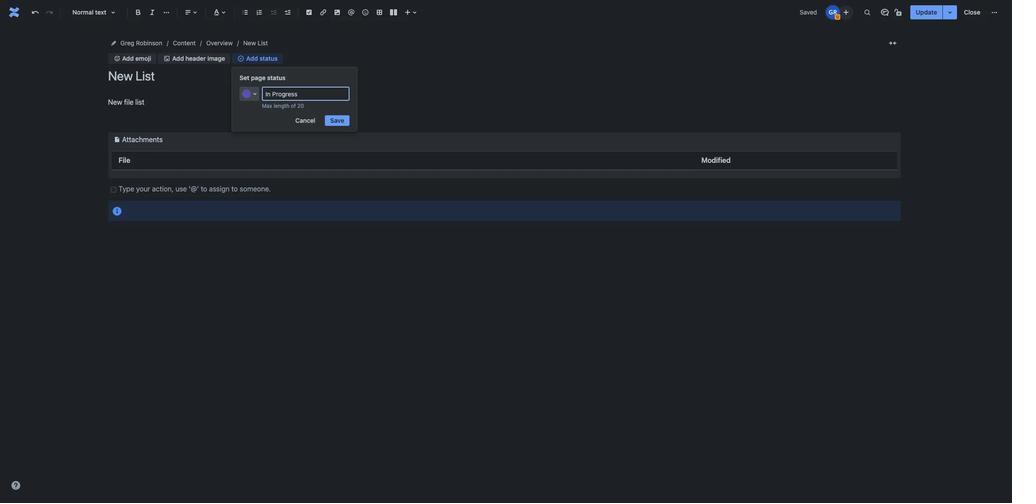 Task type: locate. For each thing, give the bounding box(es) containing it.
new list link
[[243, 38, 268, 48]]

3 add from the left
[[246, 55, 258, 62]]

greg robinson image
[[826, 5, 840, 19]]

emoji
[[135, 55, 151, 62]]

0 horizontal spatial add
[[122, 55, 134, 62]]

new
[[243, 39, 256, 47], [108, 98, 122, 106]]

new left file
[[108, 98, 122, 106]]

length
[[274, 103, 290, 109]]

status down list
[[260, 55, 278, 62]]

no restrictions image
[[894, 7, 905, 18]]

1 horizontal spatial add
[[172, 55, 184, 62]]

greg robinson
[[120, 39, 162, 47]]

modified
[[702, 156, 731, 164]]

redo ⌘⇧z image
[[44, 7, 55, 18]]

add header image
[[172, 55, 225, 62]]

0 vertical spatial new
[[243, 39, 256, 47]]

1 vertical spatial new
[[108, 98, 122, 106]]

save
[[330, 117, 344, 124]]

image icon image
[[164, 55, 171, 62]]

update button
[[911, 5, 943, 19]]

add inside dropdown button
[[246, 55, 258, 62]]

indent tab image
[[282, 7, 293, 18]]

numbered list ⌘⇧7 image
[[254, 7, 265, 18]]

add inside button
[[172, 55, 184, 62]]

new list
[[243, 39, 268, 47]]

add status
[[246, 55, 278, 62]]

add header image button
[[158, 53, 231, 64]]

add
[[122, 55, 134, 62], [172, 55, 184, 62], [246, 55, 258, 62]]

1 add from the left
[[122, 55, 134, 62]]

add inside 'dropdown button'
[[122, 55, 134, 62]]

new for new list
[[243, 39, 256, 47]]

2 add from the left
[[172, 55, 184, 62]]

file
[[124, 98, 134, 106]]

0 vertical spatial status
[[260, 55, 278, 62]]

2 horizontal spatial add
[[246, 55, 258, 62]]

content link
[[173, 38, 196, 48]]

layouts image
[[388, 7, 399, 18]]

overview link
[[206, 38, 233, 48]]

new inside main content area, start typing to enter text. text field
[[108, 98, 122, 106]]

20
[[298, 103, 304, 109]]

new left list
[[243, 39, 256, 47]]

status
[[260, 55, 278, 62], [267, 74, 286, 81]]

panel info image
[[112, 206, 122, 217]]

make page fixed-width image
[[888, 38, 898, 48]]

status right 'page'
[[267, 74, 286, 81]]

max
[[262, 103, 272, 109]]

0 horizontal spatial new
[[108, 98, 122, 106]]

greg
[[120, 39, 134, 47]]

help image
[[11, 480, 21, 491]]

more formatting image
[[161, 7, 172, 18]]

header
[[186, 55, 206, 62]]

cancel
[[295, 117, 315, 124]]

bold ⌘b image
[[133, 7, 144, 18]]

greg robinson link
[[120, 38, 162, 48]]

normal text button
[[64, 3, 124, 22]]

add right add emoji icon
[[122, 55, 134, 62]]

action item image
[[304, 7, 314, 18]]

find and replace image
[[862, 7, 873, 18]]

confluence image
[[7, 5, 21, 19]]

list
[[135, 98, 144, 106]]

add right the image icon
[[172, 55, 184, 62]]

attachments
[[122, 136, 163, 144]]

add down the 'new list' link
[[246, 55, 258, 62]]

Give this page a title text field
[[108, 69, 901, 83]]

set
[[240, 74, 249, 81]]

cancel button
[[290, 115, 321, 126]]

robinson
[[136, 39, 162, 47]]

Main content area, start typing to enter text. text field
[[108, 96, 901, 221]]

confluence image
[[7, 5, 21, 19]]

outdent ⇧tab image
[[268, 7, 279, 18]]

1 horizontal spatial new
[[243, 39, 256, 47]]

comment icon image
[[880, 7, 891, 18]]



Task type: vqa. For each thing, say whether or not it's contained in the screenshot.
sixth THE RESOURCES
no



Task type: describe. For each thing, give the bounding box(es) containing it.
add for add status
[[246, 55, 258, 62]]

content
[[173, 39, 196, 47]]

update
[[916, 8, 937, 16]]

adjust update settings image
[[945, 7, 956, 18]]

max length of 20
[[262, 103, 304, 109]]

saved
[[800, 8, 817, 16]]

new for new file list
[[108, 98, 122, 106]]

set page status
[[240, 74, 286, 81]]

emoji image
[[360, 7, 371, 18]]

move this page image
[[110, 40, 117, 47]]

attachments image
[[112, 134, 122, 145]]

add image, video, or file image
[[332, 7, 343, 18]]

of
[[291, 103, 296, 109]]

Add custom status field
[[263, 88, 349, 100]]

add emoji image
[[113, 55, 120, 62]]

align left image
[[183, 7, 193, 18]]

image
[[208, 55, 225, 62]]

invite to edit image
[[841, 7, 852, 17]]

normal text
[[72, 8, 106, 16]]

add emoji
[[122, 55, 151, 62]]

status inside dropdown button
[[260, 55, 278, 62]]

link image
[[318, 7, 329, 18]]

add for add emoji
[[122, 55, 134, 62]]

1 vertical spatial status
[[267, 74, 286, 81]]

italic ⌘i image
[[147, 7, 158, 18]]

page
[[251, 74, 266, 81]]

overview
[[206, 39, 233, 47]]

undo ⌘z image
[[30, 7, 41, 18]]

add status button
[[232, 53, 283, 64]]

save button
[[325, 115, 350, 126]]

bullet list ⌘⇧8 image
[[240, 7, 251, 18]]

normal
[[72, 8, 94, 16]]

file
[[119, 156, 130, 164]]

list
[[258, 39, 268, 47]]

add for add header image
[[172, 55, 184, 62]]

close
[[964, 8, 981, 16]]

table image
[[374, 7, 385, 18]]

close button
[[959, 5, 986, 19]]

add emoji button
[[108, 53, 156, 64]]

more image
[[990, 7, 1000, 18]]

new file list
[[108, 98, 144, 106]]

mention image
[[346, 7, 357, 18]]

text
[[95, 8, 106, 16]]



